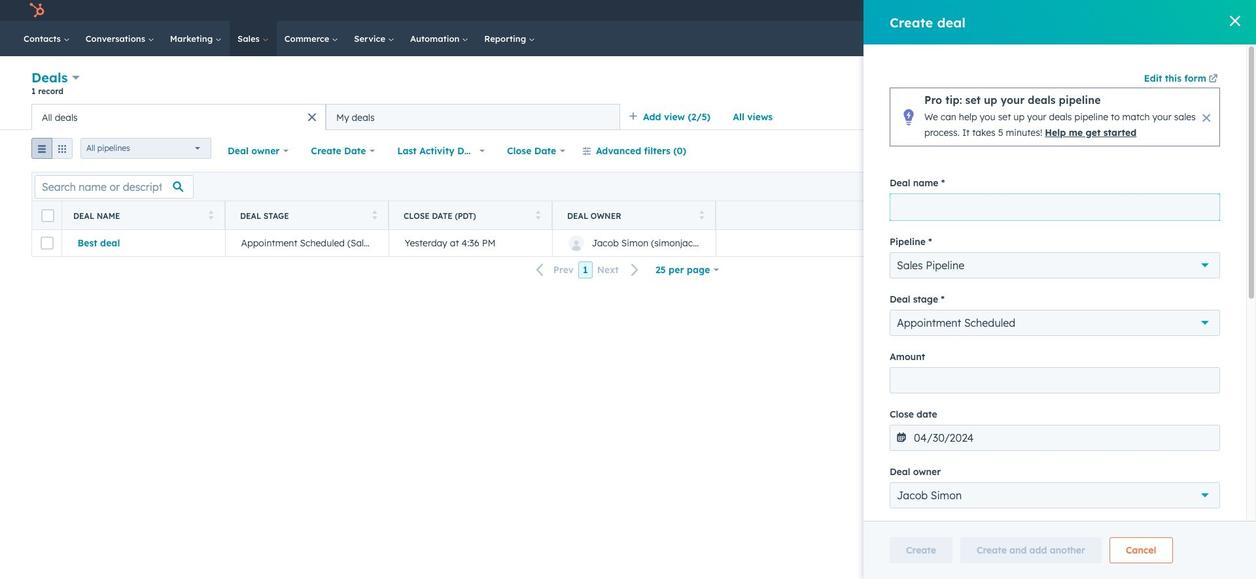 Task type: locate. For each thing, give the bounding box(es) containing it.
banner
[[31, 68, 1225, 104]]

5 press to sort. element from the left
[[1208, 210, 1213, 221]]

press to sort. element
[[208, 210, 213, 221], [372, 210, 377, 221], [536, 210, 540, 221], [699, 210, 704, 221], [1208, 210, 1213, 221]]

Search HubSpot search field
[[1072, 27, 1211, 50]]

press to sort. image
[[372, 210, 377, 220]]

2 press to sort. element from the left
[[372, 210, 377, 221]]

group
[[31, 138, 73, 164]]

press to sort. image
[[208, 210, 213, 220], [536, 210, 540, 220], [699, 210, 704, 220], [1208, 210, 1213, 220]]

jacob simon image
[[1163, 5, 1174, 16]]

1 press to sort. image from the left
[[208, 210, 213, 220]]

4 press to sort. image from the left
[[1208, 210, 1213, 220]]

1 press to sort. element from the left
[[208, 210, 213, 221]]

pagination navigation
[[529, 262, 647, 279]]

menu
[[968, 0, 1241, 21]]



Task type: describe. For each thing, give the bounding box(es) containing it.
Search name or description search field
[[35, 175, 194, 199]]

2 press to sort. image from the left
[[536, 210, 540, 220]]

3 press to sort. image from the left
[[699, 210, 704, 220]]

3 press to sort. element from the left
[[536, 210, 540, 221]]

marketplaces image
[[1064, 6, 1076, 18]]

4 press to sort. element from the left
[[699, 210, 704, 221]]



Task type: vqa. For each thing, say whether or not it's contained in the screenshot.
Press to sort. 'element'
yes



